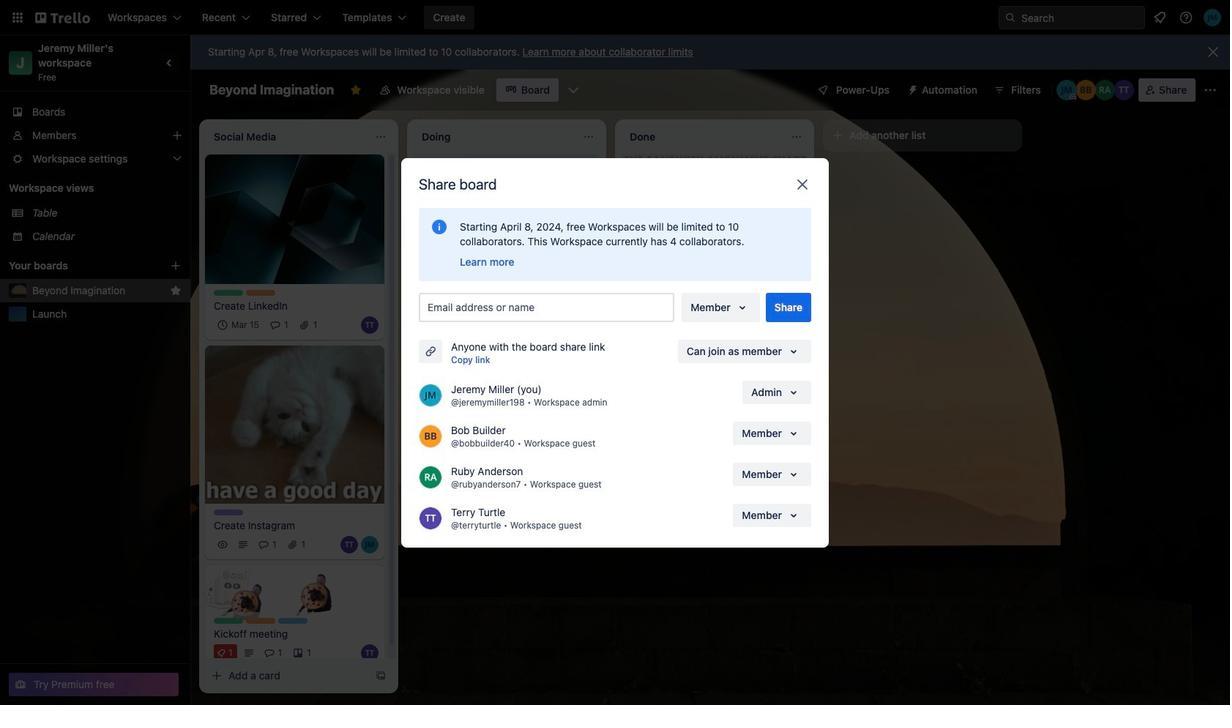 Task type: locate. For each thing, give the bounding box(es) containing it.
jeremy miller (jeremymiller198) image
[[557, 343, 574, 360], [419, 383, 442, 407]]

1 vertical spatial jeremy miller (jeremymiller198) image
[[1057, 80, 1077, 100]]

ruby anderson (rubyanderson7) image
[[577, 343, 595, 360], [419, 466, 442, 489]]

2 horizontal spatial create from template… image
[[791, 396, 803, 408]]

jeremy miller (jeremymiller198) image
[[1204, 9, 1222, 26], [1057, 80, 1077, 100], [361, 536, 379, 554]]

bob builder (bobbuilder40) image down the color: bold red, title: "thoughts" element
[[419, 425, 442, 448]]

bob builder (bobbuilder40) image down search field at right top
[[1076, 80, 1096, 100]]

2 vertical spatial jeremy miller (jeremymiller198) image
[[361, 536, 379, 554]]

0 vertical spatial ruby anderson (rubyanderson7) image
[[577, 343, 595, 360]]

Search field
[[1017, 7, 1145, 29]]

0 vertical spatial terry turtle (terryturtle) image
[[361, 316, 379, 334]]

1 horizontal spatial create from template… image
[[583, 441, 595, 452]]

2 horizontal spatial jeremy miller (jeremymiller198) image
[[1204, 9, 1222, 26]]

0 horizontal spatial terry turtle (terryturtle) image
[[361, 316, 379, 334]]

terry turtle (terryturtle) image
[[361, 316, 379, 334], [419, 507, 442, 530]]

None checkbox
[[214, 316, 264, 334]]

color: green, title: none image
[[214, 290, 243, 296]]

color: green, title: none image
[[214, 618, 243, 624]]

show menu image
[[1204, 83, 1218, 97]]

1 horizontal spatial terry turtle (terryturtle) image
[[419, 507, 442, 530]]

None checkbox
[[469, 302, 545, 319]]

0 horizontal spatial jeremy miller (jeremymiller198) image
[[419, 383, 442, 407]]

Email address or name text field
[[428, 297, 672, 318]]

customize views image
[[566, 83, 581, 97]]

1 horizontal spatial jeremy miller (jeremymiller198) image
[[1057, 80, 1077, 100]]

1 vertical spatial terry turtle (terryturtle) image
[[419, 507, 442, 530]]

2 vertical spatial create from template… image
[[375, 670, 387, 682]]

1 vertical spatial ruby anderson (rubyanderson7) image
[[419, 466, 442, 489]]

your boards with 2 items element
[[9, 257, 148, 275]]

bob builder (bobbuilder40) image
[[1076, 80, 1096, 100], [419, 425, 442, 448]]

0 vertical spatial create from template… image
[[791, 396, 803, 408]]

1 vertical spatial jeremy miller (jeremymiller198) image
[[419, 383, 442, 407]]

open information menu image
[[1179, 10, 1194, 25]]

star or unstar board image
[[350, 84, 362, 96]]

0 vertical spatial jeremy miller (jeremymiller198) image
[[1204, 9, 1222, 26]]

starred icon image
[[170, 285, 182, 297]]

terry turtle (terryturtle) image
[[1114, 80, 1135, 100], [536, 343, 554, 360], [341, 536, 358, 554], [361, 645, 379, 662]]

0 horizontal spatial ruby anderson (rubyanderson7) image
[[419, 466, 442, 489]]

1 horizontal spatial bob builder (bobbuilder40) image
[[1076, 80, 1096, 100]]

1 vertical spatial bob builder (bobbuilder40) image
[[419, 425, 442, 448]]

0 vertical spatial jeremy miller (jeremymiller198) image
[[557, 343, 574, 360]]

Board name text field
[[202, 78, 342, 102]]

add board image
[[170, 260, 182, 272]]

create from template… image
[[791, 396, 803, 408], [583, 441, 595, 452], [375, 670, 387, 682]]

ruby anderson (rubyanderson7) image
[[1095, 80, 1115, 100]]



Task type: vqa. For each thing, say whether or not it's contained in the screenshot.
Jeremy Miller (jeremymiller198) image to the bottom
yes



Task type: describe. For each thing, give the bounding box(es) containing it.
close image
[[794, 175, 812, 193]]

0 notifications image
[[1152, 9, 1169, 26]]

1 vertical spatial create from template… image
[[583, 441, 595, 452]]

color: orange, title: none image
[[246, 618, 275, 624]]

1 horizontal spatial ruby anderson (rubyanderson7) image
[[577, 343, 595, 360]]

color: orange, title: none image
[[246, 290, 275, 296]]

color: purple, title: none image
[[214, 510, 243, 516]]

color: bold red, title: "thoughts" element
[[422, 378, 451, 384]]

0 horizontal spatial jeremy miller (jeremymiller198) image
[[361, 536, 379, 554]]

back to home image
[[35, 6, 90, 29]]

primary element
[[0, 0, 1231, 35]]

0 horizontal spatial bob builder (bobbuilder40) image
[[419, 425, 442, 448]]

search image
[[1005, 12, 1017, 23]]

0 horizontal spatial create from template… image
[[375, 670, 387, 682]]

0 vertical spatial bob builder (bobbuilder40) image
[[1076, 80, 1096, 100]]

color: sky, title: "sparkling" element
[[278, 618, 308, 624]]

1 horizontal spatial jeremy miller (jeremymiller198) image
[[557, 343, 574, 360]]

sm image
[[902, 78, 922, 99]]



